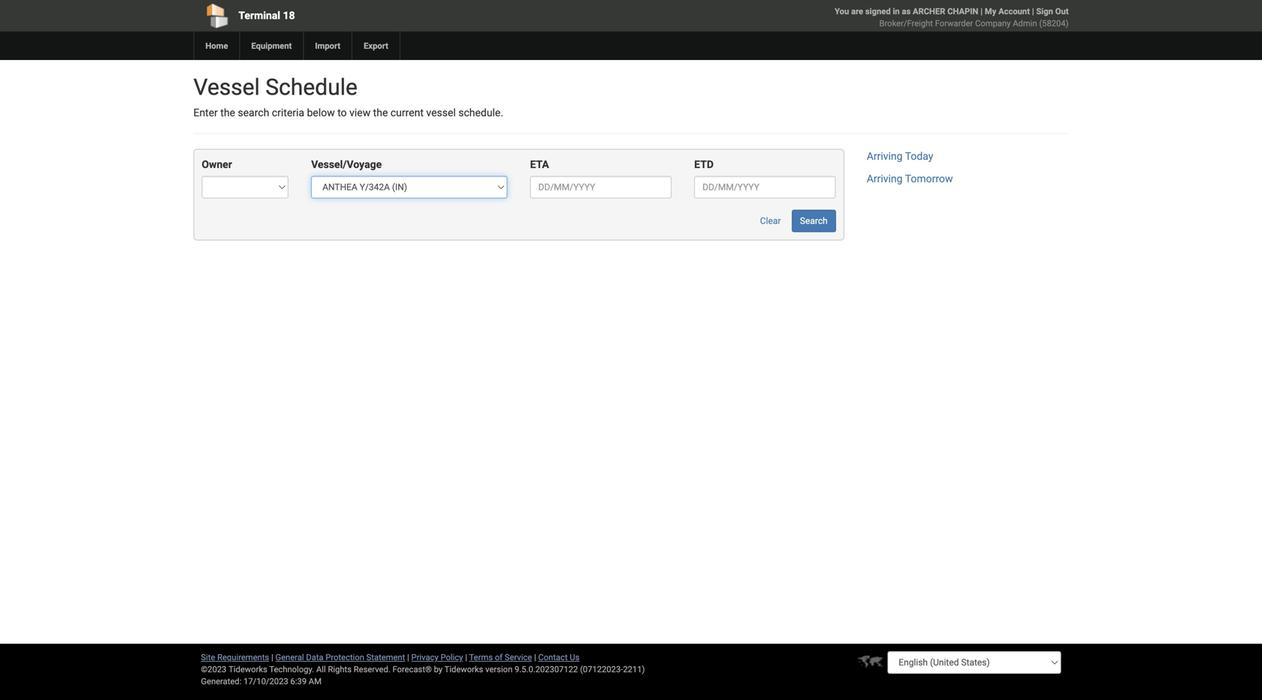 Task type: vqa. For each thing, say whether or not it's contained in the screenshot.
6:29
no



Task type: locate. For each thing, give the bounding box(es) containing it.
arriving today link
[[867, 150, 933, 163]]

as
[[902, 6, 911, 16]]

privacy
[[411, 653, 439, 663]]

site
[[201, 653, 215, 663]]

protection
[[326, 653, 364, 663]]

terms of service link
[[469, 653, 532, 663]]

arriving down "arriving today"
[[867, 173, 903, 185]]

1 vertical spatial arriving
[[867, 173, 903, 185]]

the right enter
[[220, 107, 235, 119]]

vessel
[[193, 74, 260, 101]]

arriving for arriving today
[[867, 150, 903, 163]]

arriving up arriving tomorrow
[[867, 150, 903, 163]]

sign
[[1036, 6, 1053, 16]]

today
[[905, 150, 933, 163]]

general
[[275, 653, 304, 663]]

equipment link
[[239, 32, 303, 60]]

0 horizontal spatial the
[[220, 107, 235, 119]]

by
[[434, 665, 443, 675]]

arriving tomorrow link
[[867, 173, 953, 185]]

data
[[306, 653, 324, 663]]

forecast®
[[393, 665, 432, 675]]

the right the view at top left
[[373, 107, 388, 119]]

policy
[[441, 653, 463, 663]]

1 arriving from the top
[[867, 150, 903, 163]]

2211)
[[623, 665, 645, 675]]

import link
[[303, 32, 352, 60]]

am
[[309, 677, 322, 687]]

terminal 18
[[239, 9, 295, 22]]

eta
[[530, 158, 549, 171]]

reserved.
[[354, 665, 390, 675]]

schedule.
[[458, 107, 503, 119]]

export link
[[352, 32, 400, 60]]

1 horizontal spatial the
[[373, 107, 388, 119]]

tomorrow
[[905, 173, 953, 185]]

arriving tomorrow
[[867, 173, 953, 185]]

clear
[[760, 216, 781, 226]]

2 arriving from the top
[[867, 173, 903, 185]]

signed
[[865, 6, 891, 16]]

arriving for arriving tomorrow
[[867, 173, 903, 185]]

search
[[800, 216, 828, 226]]

|
[[981, 6, 983, 16], [1032, 6, 1034, 16], [271, 653, 273, 663], [407, 653, 409, 663], [465, 653, 467, 663], [534, 653, 536, 663]]

(07122023-
[[580, 665, 623, 675]]

18
[[283, 9, 295, 22]]

| up 9.5.0.202307122
[[534, 653, 536, 663]]

(58204)
[[1039, 18, 1069, 28]]

| left my
[[981, 6, 983, 16]]

vessel/voyage
[[311, 158, 382, 171]]

9.5.0.202307122
[[515, 665, 578, 675]]

the
[[220, 107, 235, 119], [373, 107, 388, 119]]

rights
[[328, 665, 352, 675]]

arriving
[[867, 150, 903, 163], [867, 173, 903, 185]]

| left general
[[271, 653, 273, 663]]

generated:
[[201, 677, 242, 687]]

you are signed in as archer chapin | my account | sign out broker/freight forwarder company admin (58204)
[[835, 6, 1069, 28]]

current
[[391, 107, 424, 119]]

owner
[[202, 158, 232, 171]]

home link
[[193, 32, 239, 60]]

0 vertical spatial arriving
[[867, 150, 903, 163]]

arriving today
[[867, 150, 933, 163]]

version
[[485, 665, 513, 675]]

tideworks
[[444, 665, 483, 675]]



Task type: describe. For each thing, give the bounding box(es) containing it.
2 the from the left
[[373, 107, 388, 119]]

forwarder
[[935, 18, 973, 28]]

enter
[[193, 107, 218, 119]]

technology.
[[269, 665, 314, 675]]

view
[[349, 107, 371, 119]]

site requirements | general data protection statement | privacy policy | terms of service | contact us ©2023 tideworks technology. all rights reserved. forecast® by tideworks version 9.5.0.202307122 (07122023-2211) generated: 17/10/2023 6:39 am
[[201, 653, 645, 687]]

us
[[570, 653, 580, 663]]

17/10/2023
[[244, 677, 288, 687]]

all
[[316, 665, 326, 675]]

contact
[[538, 653, 568, 663]]

| up tideworks at the bottom of page
[[465, 653, 467, 663]]

statement
[[366, 653, 405, 663]]

criteria
[[272, 107, 304, 119]]

equipment
[[251, 41, 292, 51]]

| up forecast®
[[407, 653, 409, 663]]

search button
[[792, 210, 836, 232]]

schedule
[[265, 74, 358, 101]]

vessel
[[426, 107, 456, 119]]

clear button
[[752, 210, 789, 232]]

vessel schedule enter the search criteria below to view the current vessel schedule.
[[193, 74, 503, 119]]

privacy policy link
[[411, 653, 463, 663]]

in
[[893, 6, 900, 16]]

search
[[238, 107, 269, 119]]

to
[[337, 107, 347, 119]]

archer
[[913, 6, 945, 16]]

1 the from the left
[[220, 107, 235, 119]]

below
[[307, 107, 335, 119]]

sign out link
[[1036, 6, 1069, 16]]

my
[[985, 6, 996, 16]]

of
[[495, 653, 503, 663]]

account
[[999, 6, 1030, 16]]

export
[[364, 41, 388, 51]]

are
[[851, 6, 863, 16]]

terminal 18 link
[[193, 0, 545, 32]]

| left sign
[[1032, 6, 1034, 16]]

general data protection statement link
[[275, 653, 405, 663]]

ETD text field
[[694, 176, 836, 199]]

terms
[[469, 653, 493, 663]]

company
[[975, 18, 1011, 28]]

contact us link
[[538, 653, 580, 663]]

chapin
[[948, 6, 979, 16]]

©2023 tideworks
[[201, 665, 267, 675]]

terminal
[[239, 9, 280, 22]]

admin
[[1013, 18, 1037, 28]]

home
[[205, 41, 228, 51]]

broker/freight
[[879, 18, 933, 28]]

6:39
[[290, 677, 307, 687]]

requirements
[[217, 653, 269, 663]]

my account link
[[985, 6, 1030, 16]]

ETA text field
[[530, 176, 672, 199]]

site requirements link
[[201, 653, 269, 663]]

service
[[505, 653, 532, 663]]

etd
[[694, 158, 714, 171]]

you
[[835, 6, 849, 16]]

import
[[315, 41, 340, 51]]

out
[[1055, 6, 1069, 16]]



